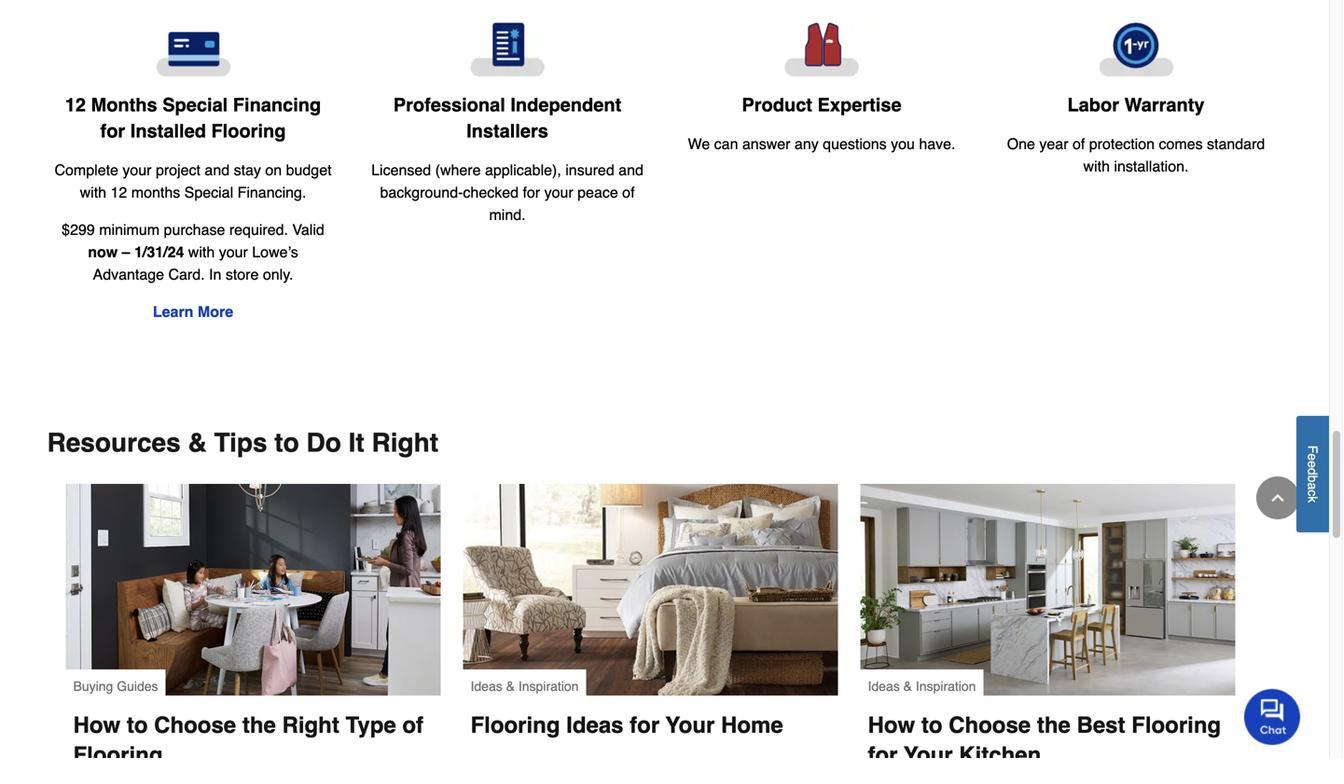 Task type: vqa. For each thing, say whether or not it's contained in the screenshot.
A Lowe's red vest icon.
yes



Task type: describe. For each thing, give the bounding box(es) containing it.
with your lowe's advantage card. in store only.
[[93, 244, 298, 283]]

any
[[795, 135, 819, 153]]

licensed
[[371, 161, 431, 179]]

two girls sitting sitting at a kitchen table being served food by their mother. image
[[66, 484, 441, 696]]

independent
[[511, 94, 621, 116]]

project
[[156, 162, 201, 179]]

store
[[226, 266, 259, 283]]

labor warranty
[[1068, 94, 1205, 116]]

installers
[[466, 120, 548, 142]]

how to choose the best flooring for your kitchen
[[868, 712, 1227, 758]]

1 horizontal spatial ideas
[[566, 712, 624, 738]]

minimum
[[99, 221, 160, 238]]

now
[[88, 244, 118, 261]]

licensed (where applicable), insured and background-checked for your peace of mind.
[[371, 161, 644, 223]]

resources & tips to do it right
[[47, 428, 438, 458]]

learn more link
[[153, 303, 233, 321]]

warranty
[[1125, 94, 1205, 116]]

$299
[[62, 221, 95, 238]]

f e e d b a c k
[[1305, 446, 1320, 503]]

guides
[[117, 679, 158, 694]]

one
[[1007, 135, 1035, 153]]

c
[[1305, 490, 1320, 496]]

chat invite button image
[[1244, 689, 1301, 745]]

checked
[[463, 184, 519, 201]]

special inside 12 months special financing for installed flooring
[[162, 94, 228, 116]]

a
[[1305, 483, 1320, 490]]

professional
[[393, 94, 505, 116]]

to for for
[[921, 712, 943, 738]]

months
[[91, 94, 157, 116]]

2 e from the top
[[1305, 461, 1320, 468]]

ideas & inspiration for how
[[868, 679, 976, 694]]

right inside how to choose the right type of flooring
[[282, 712, 339, 738]]

with inside complete your project and stay on budget with 12 months special financing.
[[80, 184, 106, 201]]

your for lowe's
[[219, 244, 248, 261]]

1/31/24
[[134, 244, 184, 261]]

12 months
[[111, 184, 180, 201]]

purchase
[[164, 221, 225, 238]]

required.
[[229, 221, 288, 238]]

we can answer any questions you have.
[[688, 135, 956, 153]]

your inside how to choose the best flooring for your kitchen
[[904, 742, 953, 758]]

have.
[[919, 135, 956, 153]]

flooring inside 12 months special financing for installed flooring
[[211, 120, 286, 142]]

12 months special financing for installed flooring
[[65, 94, 321, 142]]

comes
[[1159, 135, 1203, 153]]

1 e from the top
[[1305, 453, 1320, 461]]

card.
[[168, 266, 205, 283]]

–
[[122, 244, 130, 261]]

with inside one year of protection comes standard with installation.
[[1083, 158, 1110, 175]]

answer
[[742, 135, 791, 153]]

installation.
[[1114, 158, 1189, 175]]

standard
[[1207, 135, 1265, 153]]

protection
[[1089, 135, 1155, 153]]

best
[[1077, 712, 1125, 738]]

dark engineered flooring in a bedroom with camel brown bed, furniture and light gray comforter. image
[[463, 484, 838, 696]]

only.
[[263, 266, 293, 283]]

for inside how to choose the best flooring for your kitchen
[[868, 742, 898, 758]]

complete your project and stay on budget with 12 months special financing.
[[55, 162, 332, 201]]

complete
[[55, 162, 118, 179]]

flooring inside how to choose the right type of flooring
[[73, 742, 163, 758]]

kitchen
[[959, 742, 1041, 758]]

your inside licensed (where applicable), insured and background-checked for your peace of mind.
[[544, 184, 573, 201]]

a dark blue background check icon. image
[[365, 23, 650, 77]]

chevron up image
[[1269, 489, 1287, 507]]

for inside licensed (where applicable), insured and background-checked for your peace of mind.
[[523, 184, 540, 201]]

year
[[1040, 135, 1069, 153]]

of inside how to choose the right type of flooring
[[402, 712, 424, 738]]

product expertise
[[742, 94, 902, 116]]

it
[[349, 428, 364, 458]]

budget
[[286, 162, 332, 179]]

resources
[[47, 428, 181, 458]]

flooring ideas for your home
[[471, 712, 783, 738]]

financing.
[[237, 184, 306, 201]]

choose for your
[[949, 712, 1031, 738]]

choose for flooring
[[154, 712, 236, 738]]

insured
[[566, 161, 614, 179]]

learn
[[153, 303, 194, 321]]

& for how
[[904, 679, 912, 694]]

do
[[306, 428, 341, 458]]

product
[[742, 94, 812, 116]]

b
[[1305, 475, 1320, 483]]

0 horizontal spatial &
[[188, 428, 207, 458]]

a blue 1-year labor warranty icon. image
[[994, 23, 1278, 77]]

background-
[[380, 184, 463, 201]]



Task type: locate. For each thing, give the bounding box(es) containing it.
with
[[1083, 158, 1110, 175], [80, 184, 106, 201], [188, 244, 215, 261]]

your inside with your lowe's advantage card. in store only.
[[219, 244, 248, 261]]

1 horizontal spatial the
[[1037, 712, 1071, 738]]

lowe's
[[252, 244, 298, 261]]

e up d
[[1305, 453, 1320, 461]]

financing
[[233, 94, 321, 116]]

of inside one year of protection comes standard with installation.
[[1073, 135, 1085, 153]]

0 vertical spatial of
[[1073, 135, 1085, 153]]

1 vertical spatial right
[[282, 712, 339, 738]]

how inside how to choose the right type of flooring
[[73, 712, 120, 738]]

special down project
[[184, 184, 233, 201]]

0 horizontal spatial and
[[205, 162, 230, 179]]

a dark blue credit card icon. image
[[51, 23, 335, 77]]

0 horizontal spatial of
[[402, 712, 424, 738]]

0 horizontal spatial ideas
[[471, 679, 503, 694]]

of right type
[[402, 712, 424, 738]]

advantage
[[93, 266, 164, 283]]

1 horizontal spatial your
[[219, 244, 248, 261]]

2 horizontal spatial with
[[1083, 158, 1110, 175]]

0 vertical spatial with
[[1083, 158, 1110, 175]]

more
[[198, 303, 233, 321]]

peace
[[578, 184, 618, 201]]

1 horizontal spatial inspiration
[[916, 679, 976, 694]]

1 horizontal spatial right
[[372, 428, 438, 458]]

1 vertical spatial of
[[622, 184, 635, 201]]

buying
[[73, 679, 113, 694]]

questions
[[823, 135, 887, 153]]

to
[[275, 428, 299, 458], [127, 712, 148, 738], [921, 712, 943, 738]]

inspiration
[[519, 679, 579, 694], [916, 679, 976, 694]]

1 horizontal spatial choose
[[949, 712, 1031, 738]]

2 horizontal spatial your
[[544, 184, 573, 201]]

right left type
[[282, 712, 339, 738]]

professional independent installers
[[393, 94, 621, 142]]

2 inspiration from the left
[[916, 679, 976, 694]]

ideas for how to choose the best flooring for your kitchen
[[868, 679, 900, 694]]

$299 minimum purchase required. valid now – 1/31/24
[[62, 221, 324, 261]]

choose down guides
[[154, 712, 236, 738]]

2 horizontal spatial &
[[904, 679, 912, 694]]

&
[[188, 428, 207, 458], [506, 679, 515, 694], [904, 679, 912, 694]]

with down the complete
[[80, 184, 106, 201]]

for inside 12 months special financing for installed flooring
[[100, 120, 125, 142]]

f e e d b a c k button
[[1297, 416, 1329, 532]]

a lowe's red vest icon. image
[[680, 23, 964, 77]]

the
[[242, 712, 276, 738], [1037, 712, 1071, 738]]

how inside how to choose the best flooring for your kitchen
[[868, 712, 915, 738]]

to inside how to choose the best flooring for your kitchen
[[921, 712, 943, 738]]

of inside licensed (where applicable), insured and background-checked for your peace of mind.
[[622, 184, 635, 201]]

2 ideas & inspiration from the left
[[868, 679, 976, 694]]

0 vertical spatial right
[[372, 428, 438, 458]]

inspiration up flooring ideas for your home
[[519, 679, 579, 694]]

2 horizontal spatial ideas
[[868, 679, 900, 694]]

learn more
[[153, 303, 233, 321]]

1 how from the left
[[73, 712, 120, 738]]

your left home
[[666, 712, 715, 738]]

how for flooring
[[73, 712, 120, 738]]

buying guides
[[73, 679, 158, 694]]

12
[[65, 94, 86, 116]]

mind.
[[489, 206, 526, 223]]

0 horizontal spatial the
[[242, 712, 276, 738]]

one year of protection comes standard with installation.
[[1007, 135, 1265, 175]]

special up installed
[[162, 94, 228, 116]]

labor
[[1068, 94, 1119, 116]]

for
[[100, 120, 125, 142], [523, 184, 540, 201], [630, 712, 660, 738], [868, 742, 898, 758]]

1 horizontal spatial how
[[868, 712, 915, 738]]

how to choose the right type of flooring
[[73, 712, 430, 758]]

on
[[265, 162, 282, 179]]

k
[[1305, 496, 1320, 503]]

inspiration for ideas
[[519, 679, 579, 694]]

1 horizontal spatial of
[[622, 184, 635, 201]]

of right peace
[[622, 184, 635, 201]]

your for project
[[123, 162, 152, 179]]

0 horizontal spatial your
[[666, 712, 715, 738]]

0 horizontal spatial choose
[[154, 712, 236, 738]]

1 horizontal spatial your
[[904, 742, 953, 758]]

the for best
[[1037, 712, 1071, 738]]

0 horizontal spatial your
[[123, 162, 152, 179]]

1 vertical spatial with
[[80, 184, 106, 201]]

2 horizontal spatial of
[[1073, 135, 1085, 153]]

flooring
[[211, 120, 286, 142], [471, 712, 560, 738], [1132, 712, 1221, 738], [73, 742, 163, 758]]

1 the from the left
[[242, 712, 276, 738]]

ideas for flooring ideas for your home
[[471, 679, 503, 694]]

0 horizontal spatial right
[[282, 712, 339, 738]]

your down insured
[[544, 184, 573, 201]]

e
[[1305, 453, 1320, 461], [1305, 461, 1320, 468]]

inspiration for to
[[916, 679, 976, 694]]

and right insured
[[619, 161, 644, 179]]

ideas & inspiration
[[471, 679, 579, 694], [868, 679, 976, 694]]

to for of
[[127, 712, 148, 738]]

1 and from the left
[[619, 161, 644, 179]]

1 vertical spatial your
[[544, 184, 573, 201]]

1 horizontal spatial &
[[506, 679, 515, 694]]

cement floors are a durable surface for floors in a kitchen. image
[[861, 484, 1236, 696]]

how for your
[[868, 712, 915, 738]]

you
[[891, 135, 915, 153]]

and
[[619, 161, 644, 179], [205, 162, 230, 179]]

and inside licensed (where applicable), insured and background-checked for your peace of mind.
[[619, 161, 644, 179]]

home
[[721, 712, 783, 738]]

e up b
[[1305, 461, 1320, 468]]

0 vertical spatial your
[[123, 162, 152, 179]]

choose inside how to choose the best flooring for your kitchen
[[949, 712, 1031, 738]]

special
[[162, 94, 228, 116], [184, 184, 233, 201]]

2 the from the left
[[1037, 712, 1071, 738]]

in
[[209, 266, 221, 283]]

1 horizontal spatial to
[[275, 428, 299, 458]]

1 vertical spatial special
[[184, 184, 233, 201]]

flooring inside how to choose the best flooring for your kitchen
[[1132, 712, 1221, 738]]

2 horizontal spatial to
[[921, 712, 943, 738]]

installed
[[130, 120, 206, 142]]

2 vertical spatial with
[[188, 244, 215, 261]]

1 inspiration from the left
[[519, 679, 579, 694]]

1 horizontal spatial and
[[619, 161, 644, 179]]

we
[[688, 135, 710, 153]]

can
[[714, 135, 738, 153]]

tips
[[214, 428, 267, 458]]

your
[[666, 712, 715, 738], [904, 742, 953, 758]]

of
[[1073, 135, 1085, 153], [622, 184, 635, 201], [402, 712, 424, 738]]

0 vertical spatial special
[[162, 94, 228, 116]]

1 choose from the left
[[154, 712, 236, 738]]

your up 12 months
[[123, 162, 152, 179]]

choose up kitchen
[[949, 712, 1031, 738]]

2 choose from the left
[[949, 712, 1031, 738]]

to inside how to choose the right type of flooring
[[127, 712, 148, 738]]

applicable),
[[485, 161, 561, 179]]

expertise
[[818, 94, 902, 116]]

the inside how to choose the right type of flooring
[[242, 712, 276, 738]]

0 horizontal spatial ideas & inspiration
[[471, 679, 579, 694]]

special inside complete your project and stay on budget with 12 months special financing.
[[184, 184, 233, 201]]

f
[[1305, 446, 1320, 453]]

valid
[[292, 221, 324, 238]]

your inside complete your project and stay on budget with 12 months special financing.
[[123, 162, 152, 179]]

your left kitchen
[[904, 742, 953, 758]]

d
[[1305, 468, 1320, 475]]

2 vertical spatial of
[[402, 712, 424, 738]]

0 horizontal spatial to
[[127, 712, 148, 738]]

1 vertical spatial your
[[904, 742, 953, 758]]

2 vertical spatial your
[[219, 244, 248, 261]]

right right it
[[372, 428, 438, 458]]

choose inside how to choose the right type of flooring
[[154, 712, 236, 738]]

2 and from the left
[[205, 162, 230, 179]]

of right year
[[1073, 135, 1085, 153]]

& for flooring
[[506, 679, 515, 694]]

0 horizontal spatial inspiration
[[519, 679, 579, 694]]

your up 'store'
[[219, 244, 248, 261]]

your
[[123, 162, 152, 179], [544, 184, 573, 201], [219, 244, 248, 261]]

0 horizontal spatial with
[[80, 184, 106, 201]]

(where
[[435, 161, 481, 179]]

1 horizontal spatial ideas & inspiration
[[868, 679, 976, 694]]

2 how from the left
[[868, 712, 915, 738]]

scroll to top element
[[1256, 477, 1299, 520]]

choose
[[154, 712, 236, 738], [949, 712, 1031, 738]]

inspiration up kitchen
[[916, 679, 976, 694]]

the for right
[[242, 712, 276, 738]]

type
[[346, 712, 396, 738]]

with down protection in the top of the page
[[1083, 158, 1110, 175]]

1 ideas & inspiration from the left
[[471, 679, 579, 694]]

and left stay at the left top
[[205, 162, 230, 179]]

ideas & inspiration for flooring
[[471, 679, 579, 694]]

stay
[[234, 162, 261, 179]]

and inside complete your project and stay on budget with 12 months special financing.
[[205, 162, 230, 179]]

1 horizontal spatial with
[[188, 244, 215, 261]]

0 vertical spatial your
[[666, 712, 715, 738]]

the inside how to choose the best flooring for your kitchen
[[1037, 712, 1071, 738]]

with down purchase
[[188, 244, 215, 261]]

with inside with your lowe's advantage card. in store only.
[[188, 244, 215, 261]]

0 horizontal spatial how
[[73, 712, 120, 738]]



